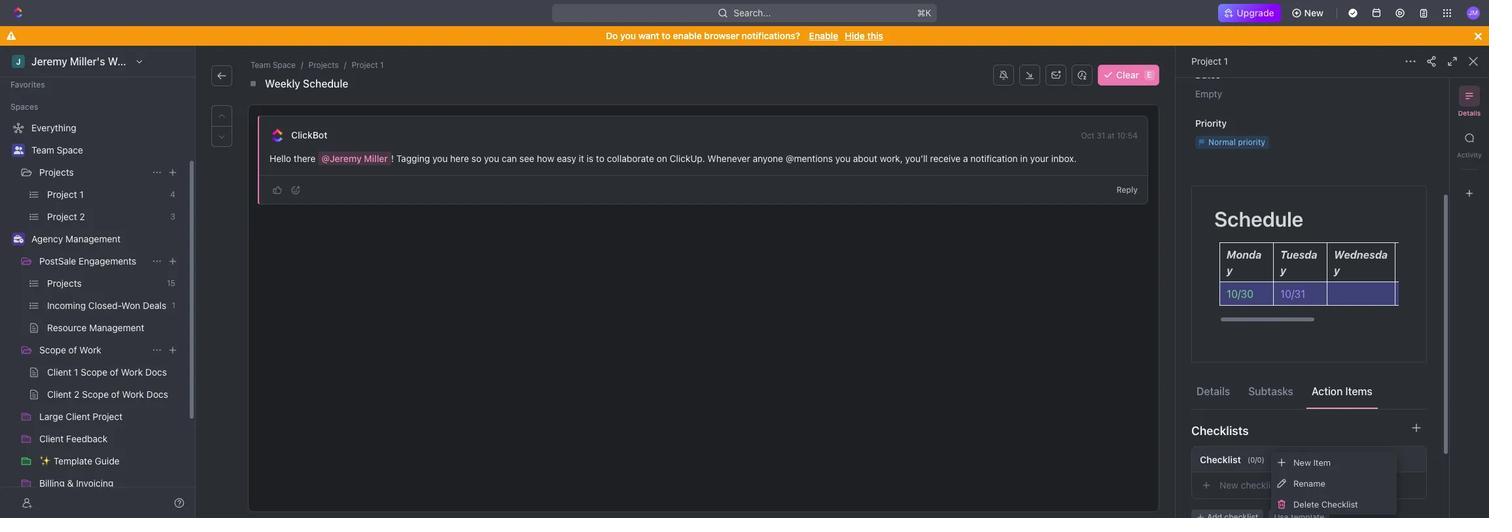 Task type: vqa. For each thing, say whether or not it's contained in the screenshot.
'New Item'
yes



Task type: describe. For each thing, give the bounding box(es) containing it.
is
[[587, 153, 593, 164]]

team space
[[31, 145, 83, 156]]

it
[[579, 153, 584, 164]]

!
[[391, 153, 394, 164]]

scope of work
[[39, 345, 101, 356]]

wednesda y
[[1334, 249, 1388, 277]]

1 vertical spatial checklist
[[1321, 500, 1358, 510]]

team space / projects / project 1
[[251, 60, 384, 70]]

you'll
[[905, 153, 928, 164]]

scope of work link
[[39, 340, 147, 361]]

1 horizontal spatial team space link
[[248, 59, 298, 72]]

monda
[[1227, 249, 1261, 261]]

tuesda y
[[1280, 249, 1317, 277]]

(0/0)
[[1248, 456, 1265, 464]]

anyone
[[753, 153, 783, 164]]

1 horizontal spatial 1
[[1224, 56, 1228, 67]]

inbox.
[[1051, 153, 1077, 164]]

subtasks
[[1248, 386, 1293, 397]]

10/31
[[1280, 289, 1305, 300]]

details inside the task sidebar navigation tab list
[[1458, 109, 1481, 117]]

how
[[537, 153, 554, 164]]

notifications?
[[742, 30, 800, 41]]

priority
[[1195, 118, 1227, 129]]

new for new
[[1304, 7, 1323, 18]]

a
[[963, 153, 968, 164]]

reply
[[1117, 185, 1138, 195]]

agency management link
[[31, 229, 181, 250]]

1 horizontal spatial project 1 link
[[1191, 56, 1228, 67]]

10:54
[[1117, 131, 1138, 141]]

work,
[[880, 153, 903, 164]]

project 1
[[1191, 56, 1228, 67]]

user group image
[[13, 147, 23, 154]]

favorites button
[[5, 77, 50, 93]]

spaces
[[10, 102, 38, 112]]

team for team space
[[31, 145, 54, 156]]

delete checklist
[[1293, 500, 1358, 510]]

checklists
[[1191, 424, 1249, 438]]

y for wednesda y
[[1334, 265, 1340, 277]]

items
[[1345, 386, 1372, 397]]

31
[[1097, 131, 1105, 141]]

item
[[1281, 480, 1299, 491]]

10/30
[[1227, 289, 1253, 300]]

can
[[502, 153, 517, 164]]

there
[[294, 153, 316, 164]]

0 horizontal spatial schedule
[[303, 78, 348, 90]]

about
[[853, 153, 877, 164]]

favorites
[[10, 80, 45, 90]]

space for team space
[[57, 145, 83, 156]]

sidebar navigation
[[0, 46, 196, 519]]

0 vertical spatial checklist
[[1200, 454, 1241, 465]]

new item
[[1293, 458, 1331, 468]]

e
[[1147, 70, 1152, 80]]

oct 31 at 10:54
[[1081, 131, 1138, 141]]

on
[[657, 153, 667, 164]]

do you want to enable browser notifications? enable hide this
[[606, 30, 883, 41]]

oct
[[1081, 131, 1094, 141]]

action items
[[1312, 386, 1372, 397]]

scope
[[39, 345, 66, 356]]

agency
[[31, 234, 63, 245]]

delete
[[1293, 500, 1319, 510]]

checklist
[[1241, 480, 1278, 491]]

1 horizontal spatial projects
[[308, 60, 339, 70]]

work
[[79, 345, 101, 356]]

clickbot
[[291, 130, 327, 141]]

postsale
[[39, 256, 76, 267]]

hide
[[845, 30, 865, 41]]

this
[[867, 30, 883, 41]]

you left here
[[432, 153, 448, 164]]

upgrade
[[1237, 7, 1274, 18]]

action
[[1312, 386, 1343, 397]]

search...
[[734, 7, 771, 18]]

weekly schedule link
[[262, 76, 351, 92]]

postsale engagements
[[39, 256, 136, 267]]

y for tuesda y
[[1280, 265, 1286, 277]]

clickbot button
[[290, 130, 328, 141]]

1 vertical spatial projects link
[[39, 162, 147, 183]]

monda y
[[1227, 249, 1261, 277]]

weekly schedule
[[265, 78, 348, 90]]



Task type: locate. For each thing, give the bounding box(es) containing it.
1 horizontal spatial project
[[1191, 56, 1221, 67]]

team right user group icon
[[31, 145, 54, 156]]

management
[[65, 234, 121, 245]]

y inside wednesda y
[[1334, 265, 1340, 277]]

checklist
[[1200, 454, 1241, 465], [1321, 500, 1358, 510]]

⌘k
[[917, 7, 931, 18]]

0 horizontal spatial space
[[57, 145, 83, 156]]

task sidebar navigation tab list
[[1455, 86, 1484, 204]]

checklist right delete
[[1321, 500, 1358, 510]]

team inside sidebar navigation
[[31, 145, 54, 156]]

new checklist item
[[1219, 480, 1299, 491]]

0 horizontal spatial to
[[596, 153, 604, 164]]

1 vertical spatial projects
[[39, 167, 74, 178]]

team for team space / projects / project 1
[[251, 60, 270, 70]]

your
[[1030, 153, 1049, 164]]

y down tuesda
[[1280, 265, 1286, 277]]

new for new item
[[1293, 458, 1311, 468]]

you right so
[[484, 153, 499, 164]]

schedule down "team space / projects / project 1"
[[303, 78, 348, 90]]

projects down team space
[[39, 167, 74, 178]]

2 / from the left
[[344, 60, 346, 70]]

/
[[301, 60, 303, 70], [344, 60, 346, 70]]

1 vertical spatial to
[[596, 153, 604, 164]]

business time image
[[13, 236, 23, 243]]

0 vertical spatial schedule
[[303, 78, 348, 90]]

0 vertical spatial projects link
[[306, 59, 341, 72]]

whenever
[[708, 153, 750, 164]]

y inside tuesda y
[[1280, 265, 1286, 277]]

enable
[[809, 30, 838, 41]]

team space link
[[248, 59, 298, 72], [31, 140, 181, 161]]

to right want at the left top
[[662, 30, 670, 41]]

projects up weekly schedule link
[[308, 60, 339, 70]]

details button
[[1191, 380, 1235, 403]]

hello
[[270, 153, 291, 164]]

0 vertical spatial to
[[662, 30, 670, 41]]

details inside button
[[1197, 386, 1230, 397]]

1 horizontal spatial details
[[1458, 109, 1481, 117]]

wednesda
[[1334, 249, 1388, 261]]

projects
[[308, 60, 339, 70], [39, 167, 74, 178]]

project 1 link up weekly schedule link
[[349, 59, 386, 72]]

project 1 link up dates
[[1191, 56, 1228, 67]]

hello there
[[270, 153, 318, 164]]

reply button
[[1111, 183, 1143, 198]]

checklist down checklists
[[1200, 454, 1241, 465]]

enable
[[673, 30, 702, 41]]

0 horizontal spatial checklist
[[1200, 454, 1241, 465]]

details up checklists
[[1197, 386, 1230, 397]]

0 horizontal spatial 1
[[380, 60, 384, 70]]

rename
[[1293, 479, 1325, 489]]

checklist (0/0)
[[1200, 454, 1265, 465]]

see
[[519, 153, 534, 164]]

1 horizontal spatial to
[[662, 30, 670, 41]]

0 vertical spatial projects
[[308, 60, 339, 70]]

details
[[1458, 109, 1481, 117], [1197, 386, 1230, 397]]

project 1 link
[[1191, 56, 1228, 67], [349, 59, 386, 72]]

new inside button
[[1304, 7, 1323, 18]]

to
[[662, 30, 670, 41], [596, 153, 604, 164]]

action items button
[[1306, 380, 1378, 403]]

projects link
[[306, 59, 341, 72], [39, 162, 147, 183]]

0 vertical spatial new
[[1304, 7, 1323, 18]]

schedule
[[303, 78, 348, 90], [1214, 207, 1303, 232]]

projects link down team space
[[39, 162, 147, 183]]

0 vertical spatial team space link
[[248, 59, 298, 72]]

0 horizontal spatial y
[[1227, 265, 1233, 277]]

new button
[[1286, 3, 1331, 24]]

tree containing team space
[[5, 118, 183, 519]]

y down monda
[[1227, 265, 1233, 277]]

here
[[450, 153, 469, 164]]

easy
[[557, 153, 576, 164]]

projects inside sidebar navigation
[[39, 167, 74, 178]]

clear
[[1116, 69, 1139, 80]]

collaborate
[[607, 153, 654, 164]]

new right the upgrade
[[1304, 7, 1323, 18]]

postsale engagements link
[[39, 251, 147, 272]]

! tagging you here so you can see how easy it is to collaborate on clickup. whenever anyone @mentions you about work, you'll receive a notification in your inbox.
[[391, 153, 1077, 164]]

1 horizontal spatial schedule
[[1214, 207, 1303, 232]]

1 vertical spatial details
[[1197, 386, 1230, 397]]

0 horizontal spatial team
[[31, 145, 54, 156]]

space up weekly
[[273, 60, 296, 70]]

you left about
[[835, 153, 851, 164]]

new
[[1304, 7, 1323, 18], [1293, 458, 1311, 468], [1219, 480, 1238, 491]]

1 horizontal spatial team
[[251, 60, 270, 70]]

1 horizontal spatial y
[[1280, 265, 1286, 277]]

tuesda
[[1280, 249, 1317, 261]]

engagements
[[79, 256, 136, 267]]

new left item
[[1293, 458, 1311, 468]]

in
[[1020, 153, 1028, 164]]

0 horizontal spatial team space link
[[31, 140, 181, 161]]

1 vertical spatial team
[[31, 145, 54, 156]]

tree inside sidebar navigation
[[5, 118, 183, 519]]

0 horizontal spatial details
[[1197, 386, 1230, 397]]

subtasks button
[[1243, 380, 1299, 403]]

clickup.
[[670, 153, 705, 164]]

2 y from the left
[[1280, 265, 1286, 277]]

y
[[1227, 265, 1233, 277], [1280, 265, 1286, 277], [1334, 265, 1340, 277]]

dates
[[1195, 69, 1220, 80]]

receive
[[930, 153, 961, 164]]

projects link up weekly schedule link
[[306, 59, 341, 72]]

y down wednesda
[[1334, 265, 1340, 277]]

tagging
[[396, 153, 430, 164]]

schedule up monda
[[1214, 207, 1303, 232]]

1 vertical spatial new
[[1293, 458, 1311, 468]]

0 horizontal spatial /
[[301, 60, 303, 70]]

item
[[1313, 458, 1331, 468]]

0 horizontal spatial project
[[352, 60, 378, 70]]

0 vertical spatial team
[[251, 60, 270, 70]]

agency management
[[31, 234, 121, 245]]

1 / from the left
[[301, 60, 303, 70]]

do
[[606, 30, 618, 41]]

tree
[[5, 118, 183, 519]]

details up activity
[[1458, 109, 1481, 117]]

@mentions
[[786, 153, 833, 164]]

of
[[68, 345, 77, 356]]

0 horizontal spatial projects
[[39, 167, 74, 178]]

3 y from the left
[[1334, 265, 1340, 277]]

y inside monda y
[[1227, 265, 1233, 277]]

y for monda y
[[1227, 265, 1233, 277]]

want
[[638, 30, 659, 41]]

you
[[620, 30, 636, 41], [432, 153, 448, 164], [484, 153, 499, 164], [835, 153, 851, 164]]

to right is
[[596, 153, 604, 164]]

checklists button
[[1191, 415, 1427, 447]]

1 vertical spatial team space link
[[31, 140, 181, 161]]

space for team space / projects / project 1
[[273, 60, 296, 70]]

2 horizontal spatial y
[[1334, 265, 1340, 277]]

1 vertical spatial schedule
[[1214, 207, 1303, 232]]

1 horizontal spatial checklist
[[1321, 500, 1358, 510]]

weekly
[[265, 78, 300, 90]]

1 horizontal spatial projects link
[[306, 59, 341, 72]]

space right user group icon
[[57, 145, 83, 156]]

activity
[[1457, 151, 1482, 159]]

0 horizontal spatial project 1 link
[[349, 59, 386, 72]]

1 y from the left
[[1227, 265, 1233, 277]]

0 vertical spatial details
[[1458, 109, 1481, 117]]

1 horizontal spatial space
[[273, 60, 296, 70]]

1
[[1224, 56, 1228, 67], [380, 60, 384, 70]]

you right do
[[620, 30, 636, 41]]

project
[[1191, 56, 1221, 67], [352, 60, 378, 70]]

notification
[[970, 153, 1018, 164]]

team
[[251, 60, 270, 70], [31, 145, 54, 156]]

browser
[[704, 30, 739, 41]]

new down checklist (0/0)
[[1219, 480, 1238, 491]]

new for new checklist item
[[1219, 480, 1238, 491]]

team up weekly
[[251, 60, 270, 70]]

space inside tree
[[57, 145, 83, 156]]

2 vertical spatial new
[[1219, 480, 1238, 491]]

0 horizontal spatial projects link
[[39, 162, 147, 183]]

0 vertical spatial space
[[273, 60, 296, 70]]

1 vertical spatial space
[[57, 145, 83, 156]]

1 horizontal spatial /
[[344, 60, 346, 70]]

so
[[471, 153, 481, 164]]



